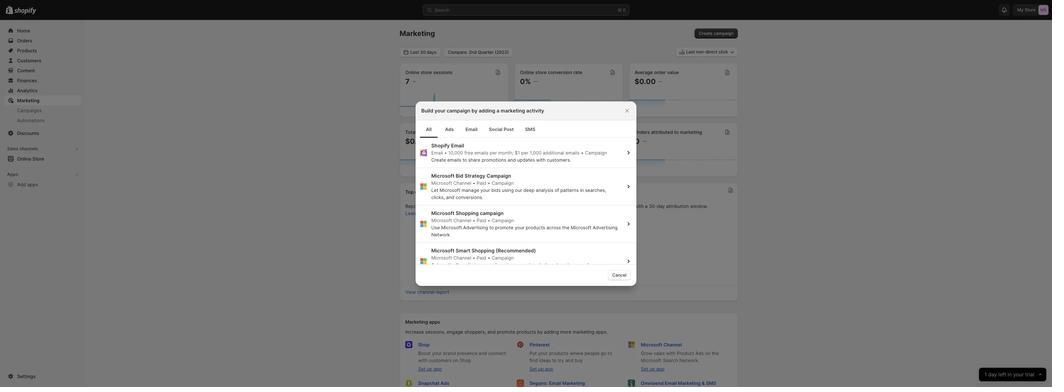 Task type: locate. For each thing, give the bounding box(es) containing it.
microsoft
[[432, 173, 455, 179], [432, 180, 452, 186], [440, 187, 461, 193], [432, 210, 455, 216], [432, 218, 452, 223], [441, 225, 462, 230], [571, 225, 592, 230], [432, 247, 455, 254], [432, 255, 452, 261], [641, 342, 663, 348], [641, 358, 662, 363]]

reporting is based on your utm parameters and connected app activities to your online store. reported with a 30-day attribution window. learn more
[[405, 203, 708, 216]]

set
[[418, 366, 426, 372], [530, 366, 537, 372], [641, 366, 648, 372]]

1 horizontal spatial set
[[530, 366, 537, 372]]

30-
[[649, 203, 657, 209]]

1 vertical spatial shopping
[[472, 247, 495, 254]]

1 vertical spatial sales
[[654, 351, 665, 356]]

2 horizontal spatial set up app link
[[641, 366, 665, 372]]

up inside microsoft channel grow sales with product ads on the microsoft search network. set up app
[[650, 366, 655, 372]]

1 horizontal spatial no change image
[[643, 139, 647, 144]]

0
[[635, 137, 640, 146]]

2 set up app link from the left
[[530, 366, 553, 372]]

2 paid from the top
[[477, 218, 486, 223]]

0 vertical spatial create
[[699, 31, 713, 36]]

channel
[[415, 189, 433, 195], [417, 289, 435, 295]]

email button
[[460, 121, 483, 138]]

1 horizontal spatial sms
[[706, 381, 717, 386]]

sales
[[418, 129, 429, 135], [654, 351, 665, 356]]

average order value
[[635, 69, 679, 75]]

on right based
[[448, 203, 453, 209]]

campaigns link
[[4, 105, 81, 115]]

$0.00 for total
[[405, 137, 427, 146]]

sms right the &
[[706, 381, 717, 386]]

seguno: email marketing link
[[530, 381, 585, 386]]

email for seguno:
[[549, 381, 561, 386]]

and
[[508, 157, 516, 163], [446, 194, 455, 200], [504, 203, 512, 209], [488, 329, 496, 335], [479, 351, 487, 356], [565, 358, 574, 363]]

10,000
[[449, 150, 463, 156]]

your inside "pinterest put your products where people go to find ideas to try and buy set up app"
[[538, 351, 548, 356]]

0 horizontal spatial more
[[419, 211, 430, 216]]

your left online
[[574, 203, 584, 209]]

build your campaign by adding a marketing activity dialog
[[0, 101, 1053, 387]]

your right boost
[[432, 351, 442, 356]]

1 horizontal spatial up
[[538, 366, 544, 372]]

1 vertical spatial products
[[517, 329, 536, 335]]

0 horizontal spatial shop
[[418, 342, 430, 348]]

report
[[436, 289, 449, 295]]

3 up from the left
[[650, 366, 655, 372]]

email right 'seguno:'
[[549, 381, 561, 386]]

1 vertical spatial sales
[[7, 146, 18, 151]]

is
[[428, 203, 432, 209]]

top channel performance
[[405, 189, 463, 195]]

1 horizontal spatial per
[[521, 150, 529, 156]]

no change image right 0
[[643, 139, 647, 144]]

app
[[538, 203, 546, 209], [434, 366, 442, 372], [545, 366, 553, 372], [657, 366, 665, 372]]

0 horizontal spatial $0.00
[[405, 137, 427, 146]]

by up pinterest link
[[538, 329, 543, 335]]

by up email button
[[472, 107, 478, 113]]

channel right view
[[417, 289, 435, 295]]

customers inside microsoft smart shopping (recommended) microsoft channel • paid • campaign automatically optimize your shopping campaigns to target customers who are more likely to convert at higher revenue values.
[[560, 262, 583, 268]]

create
[[699, 31, 713, 36], [432, 157, 446, 163]]

set up app link for pinterest put your products where people go to find ideas to try and buy set up app
[[530, 366, 553, 372]]

1 horizontal spatial apps
[[429, 319, 440, 325]]

3 set up app link from the left
[[641, 366, 665, 372]]

grow
[[641, 351, 653, 356]]

attributed for orders attributed to marketing
[[651, 129, 673, 135]]

campaign inside microsoft shopping campaign microsoft channel • paid • campaign use microsoft advertising to promote your products across the microsoft advertising network
[[492, 218, 514, 223]]

activities
[[547, 203, 567, 209]]

paid down 'strategy'
[[477, 180, 486, 186]]

0 horizontal spatial sms
[[525, 126, 536, 132]]

2 horizontal spatial no change image
[[659, 79, 663, 84]]

to inside reporting is based on your utm parameters and connected app activities to your online store. reported with a 30-day attribution window. learn more
[[568, 203, 573, 209]]

app up snapchat ads
[[434, 366, 442, 372]]

per up updates
[[521, 150, 529, 156]]

0 horizontal spatial online
[[405, 69, 420, 75]]

and down $1
[[508, 157, 516, 163]]

shopify email email • 10,000 free emails per month; $1 per 1,000 additional emails • campaign create emails to share promotions and updates with customers.
[[432, 142, 607, 163]]

no change image for 0
[[643, 139, 647, 144]]

sales left channels
[[7, 146, 18, 151]]

2 per from the left
[[521, 150, 529, 156]]

2 vertical spatial campaign
[[480, 210, 504, 216]]

online up 0%
[[520, 69, 534, 75]]

engage
[[447, 329, 463, 335]]

your up higher
[[482, 262, 492, 268]]

2 set from the left
[[530, 366, 537, 372]]

shop up boost
[[418, 342, 430, 348]]

1 vertical spatial the
[[563, 243, 570, 249]]

1 vertical spatial by
[[538, 329, 543, 335]]

attributed inside sales attributed to marketing $0.00
[[533, 129, 555, 135]]

pinterest
[[530, 342, 550, 348]]

sales inside microsoft channel grow sales with product ads on the microsoft search network. set up app
[[654, 351, 665, 356]]

paid inside microsoft bid strategy campaign microsoft channel • paid • campaign let microsoft manage your bids using our deep analysis of patterns in searches, clicks, and conversions.
[[477, 180, 486, 186]]

sales channels
[[7, 146, 38, 151]]

1 vertical spatial channel
[[417, 289, 435, 295]]

$0.00 down average
[[635, 77, 656, 86]]

1 horizontal spatial create
[[699, 31, 713, 36]]

1 vertical spatial paid
[[477, 218, 486, 223]]

with inside shop boost your brand presence and connect with customers on shop set up app
[[418, 358, 428, 363]]

0%
[[520, 77, 531, 86]]

with down boost
[[418, 358, 428, 363]]

0 vertical spatial a
[[497, 107, 500, 113]]

tab list containing all
[[419, 120, 634, 138]]

1 horizontal spatial attributed
[[651, 129, 673, 135]]

1 store from the left
[[421, 69, 432, 75]]

sales right post
[[520, 129, 532, 135]]

analysis
[[536, 187, 554, 193]]

1 vertical spatial ads
[[696, 351, 704, 356]]

no change image
[[413, 79, 417, 84], [659, 79, 663, 84], [643, 139, 647, 144]]

adding up the social
[[479, 107, 496, 113]]

2 attributed from the left
[[651, 129, 673, 135]]

channel
[[454, 180, 472, 186], [454, 218, 472, 223], [454, 255, 472, 261], [664, 342, 682, 348]]

with down 1,000
[[536, 157, 546, 163]]

by
[[472, 107, 478, 113], [538, 329, 543, 335]]

tab list inside build your campaign by adding a marketing activity dialog
[[419, 120, 634, 138]]

$0.00 inside sales attributed to marketing $0.00
[[520, 137, 541, 146]]

0 vertical spatial paid
[[477, 180, 486, 186]]

attributed right orders
[[651, 129, 673, 135]]

ads up shopify
[[445, 126, 454, 132]]

network.
[[680, 358, 700, 363]]

no change image for 0%
[[534, 79, 538, 84]]

online for 0%
[[520, 69, 534, 75]]

to inside 'shopify email email • 10,000 free emails per month; $1 per 1,000 additional emails • campaign create emails to share promotions and updates with customers.'
[[463, 157, 467, 163]]

email right omnisend
[[665, 381, 677, 386]]

store left conversion
[[536, 69, 547, 75]]

and right try
[[565, 358, 574, 363]]

with inside 'shopify email email • 10,000 free emails per month; $1 per 1,000 additional emails • campaign create emails to share promotions and updates with customers.'
[[536, 157, 546, 163]]

more up where on the right
[[561, 329, 572, 335]]

1 horizontal spatial search
[[663, 358, 678, 363]]

to left try
[[552, 358, 557, 363]]

email
[[466, 126, 478, 132], [451, 142, 464, 148], [432, 150, 443, 156], [549, 381, 561, 386], [665, 381, 677, 386]]

customers down brand
[[429, 358, 452, 363]]

0 vertical spatial sales
[[418, 129, 429, 135]]

0 vertical spatial ads
[[445, 126, 454, 132]]

up
[[427, 366, 432, 372], [538, 366, 544, 372], [650, 366, 655, 372]]

0 vertical spatial on
[[448, 203, 453, 209]]

1 vertical spatial search
[[663, 358, 678, 363]]

to up additional
[[557, 129, 561, 135]]

1 horizontal spatial $0.00
[[520, 137, 541, 146]]

0 horizontal spatial no change image
[[429, 139, 433, 144]]

all
[[426, 126, 432, 132]]

7
[[405, 77, 410, 86]]

1 vertical spatial customers
[[429, 358, 452, 363]]

on inside reporting is based on your utm parameters and connected app activities to your online store. reported with a 30-day attribution window. learn more
[[448, 203, 453, 209]]

social post
[[489, 126, 514, 132]]

your right the build
[[435, 107, 446, 113]]

sms inside button
[[525, 126, 536, 132]]

the right across
[[562, 225, 570, 230]]

2 vertical spatial paid
[[477, 255, 486, 261]]

1 horizontal spatial customers
[[560, 262, 583, 268]]

channel for view
[[417, 289, 435, 295]]

channel inside button
[[417, 289, 435, 295]]

1 horizontal spatial store
[[536, 69, 547, 75]]

0 horizontal spatial no change image
[[413, 79, 417, 84]]

automatically
[[432, 262, 461, 268]]

apps for marketing apps
[[429, 319, 440, 325]]

set up app link up omnisend
[[641, 366, 665, 372]]

2 vertical spatial ads
[[441, 381, 450, 386]]

customers left who
[[560, 262, 583, 268]]

0 vertical spatial no change image
[[534, 79, 538, 84]]

sessions,
[[425, 329, 446, 335]]

app up omnisend
[[657, 366, 665, 372]]

total
[[405, 129, 416, 135]]

online store sessions
[[405, 69, 453, 75]]

sales inside button
[[7, 146, 18, 151]]

0 horizontal spatial apps
[[27, 182, 38, 187]]

advertising
[[463, 225, 488, 230], [593, 225, 618, 230]]

• up optimize on the left bottom
[[473, 255, 476, 261]]

to right activities
[[568, 203, 573, 209]]

0 horizontal spatial create
[[432, 157, 446, 163]]

email for shopify
[[451, 142, 464, 148]]

learn
[[405, 211, 418, 216]]

channel up product
[[664, 342, 682, 348]]

0 horizontal spatial sales
[[418, 129, 429, 135]]

shopify
[[432, 142, 450, 148]]

attributed up 1,000
[[533, 129, 555, 135]]

online up the 7
[[405, 69, 420, 75]]

shop down presence
[[460, 358, 471, 363]]

0 horizontal spatial advertising
[[463, 225, 488, 230]]

1 horizontal spatial by
[[538, 329, 543, 335]]

apps up sessions,
[[429, 319, 440, 325]]

email inside button
[[466, 126, 478, 132]]

products
[[526, 225, 545, 230], [517, 329, 536, 335], [549, 351, 569, 356]]

2 vertical spatial more
[[561, 329, 572, 335]]

and right clicks,
[[446, 194, 455, 200]]

sales inside sales attributed to marketing $0.00
[[520, 129, 532, 135]]

1 horizontal spatial online
[[520, 69, 534, 75]]

1 horizontal spatial sales
[[520, 129, 532, 135]]

sms down activity
[[525, 126, 536, 132]]

1 vertical spatial more
[[603, 262, 614, 268]]

1 horizontal spatial campaign
[[480, 210, 504, 216]]

2 online from the left
[[520, 69, 534, 75]]

2 up from the left
[[538, 366, 544, 372]]

apps inside button
[[27, 182, 38, 187]]

0 horizontal spatial adding
[[479, 107, 496, 113]]

1 paid from the top
[[477, 180, 486, 186]]

with left "30-"
[[635, 203, 644, 209]]

1 horizontal spatial set up app link
[[530, 366, 553, 372]]

ads right snapchat
[[441, 381, 450, 386]]

1 vertical spatial create
[[432, 157, 446, 163]]

seguno:
[[530, 381, 548, 386]]

a up the social
[[497, 107, 500, 113]]

promote
[[495, 225, 514, 230], [497, 329, 516, 335]]

of
[[555, 187, 559, 193]]

a inside reporting is based on your utm parameters and connected app activities to your online store. reported with a 30-day attribution window. learn more
[[645, 203, 648, 209]]

more inside microsoft smart shopping (recommended) microsoft channel • paid • campaign automatically optimize your shopping campaigns to target customers who are more likely to convert at higher revenue values.
[[603, 262, 614, 268]]

shopping inside microsoft shopping campaign microsoft channel • paid • campaign use microsoft advertising to promote your products across the microsoft advertising network
[[456, 210, 479, 216]]

0 vertical spatial shopping
[[456, 210, 479, 216]]

values.
[[507, 269, 522, 275]]

app inside shop boost your brand presence and connect with customers on shop set up app
[[434, 366, 442, 372]]

no change image
[[534, 79, 538, 84], [429, 139, 433, 144]]

channel down utm
[[454, 218, 472, 223]]

email up 10,000
[[451, 142, 464, 148]]

ads
[[445, 126, 454, 132], [696, 351, 704, 356], [441, 381, 450, 386]]

• down the parameters
[[488, 218, 491, 223]]

1 horizontal spatial sales
[[654, 351, 665, 356]]

create campaign
[[699, 31, 734, 36]]

1 vertical spatial on
[[705, 351, 711, 356]]

0 horizontal spatial a
[[497, 107, 500, 113]]

with down microsoft channel link
[[667, 351, 676, 356]]

channels
[[19, 146, 38, 151]]

to down free
[[463, 157, 467, 163]]

shopping down utm
[[456, 210, 479, 216]]

are
[[595, 262, 602, 268]]

and left 'connect'
[[479, 351, 487, 356]]

3 set from the left
[[641, 366, 648, 372]]

paid inside microsoft smart shopping (recommended) microsoft channel • paid • campaign automatically optimize your shopping campaigns to target customers who are more likely to convert at higher revenue values.
[[477, 255, 486, 261]]

0 vertical spatial by
[[472, 107, 478, 113]]

email down 'build your campaign by adding a marketing activity'
[[466, 126, 478, 132]]

at
[[468, 269, 472, 275]]

no change image right the 7
[[413, 79, 417, 84]]

set down grow
[[641, 366, 648, 372]]

emails down 10,000
[[447, 157, 461, 163]]

channel inside microsoft bid strategy campaign microsoft channel • paid • campaign let microsoft manage your bids using our deep analysis of patterns in searches, clicks, and conversions.
[[454, 180, 472, 186]]

across
[[547, 225, 561, 230]]

0 vertical spatial adding
[[479, 107, 496, 113]]

products up try
[[549, 351, 569, 356]]

set down find
[[530, 366, 537, 372]]

attributed for sales attributed to marketing $0.00
[[533, 129, 555, 135]]

reported
[[613, 203, 633, 209]]

omnisend email marketing & sms
[[641, 381, 717, 386]]

no change image for $0.00
[[429, 139, 433, 144]]

increase sessions, engage shoppers, and promote products by adding more marketing apps.
[[405, 329, 608, 335]]

apps right add
[[27, 182, 38, 187]]

products left across
[[526, 225, 545, 230]]

omnisend
[[641, 381, 664, 386]]

on right product
[[705, 351, 711, 356]]

no change image down all
[[429, 139, 433, 144]]

sms
[[525, 126, 536, 132], [706, 381, 717, 386]]

products up pinterest
[[517, 329, 536, 335]]

the right product
[[712, 351, 719, 356]]

deep
[[524, 187, 535, 193]]

0 vertical spatial campaign
[[714, 31, 734, 36]]

with
[[536, 157, 546, 163], [635, 203, 644, 209], [667, 351, 676, 356], [418, 358, 428, 363]]

the inside microsoft channel grow sales with product ads on the microsoft search network. set up app
[[712, 351, 719, 356]]

to
[[557, 129, 561, 135], [675, 129, 679, 135], [463, 157, 467, 163], [568, 203, 573, 209], [490, 225, 494, 230], [540, 262, 544, 268], [444, 269, 448, 275], [608, 351, 612, 356], [552, 358, 557, 363]]

on down brand
[[453, 358, 459, 363]]

marketing link
[[4, 95, 81, 105]]

set up snapchat
[[418, 366, 426, 372]]

$0.00 down total sales
[[405, 137, 427, 146]]

0 vertical spatial apps
[[27, 182, 38, 187]]

ads inside ads button
[[445, 126, 454, 132]]

to down the parameters
[[490, 225, 494, 230]]

1 vertical spatial shop
[[460, 358, 471, 363]]

0 vertical spatial promote
[[495, 225, 514, 230]]

apps
[[7, 172, 18, 177]]

up up snapchat
[[427, 366, 432, 372]]

ads up the network.
[[696, 351, 704, 356]]

apps
[[27, 182, 38, 187], [429, 319, 440, 325]]

0 vertical spatial sms
[[525, 126, 536, 132]]

app left activities
[[538, 203, 546, 209]]

1 horizontal spatial a
[[645, 203, 648, 209]]

1 horizontal spatial advertising
[[593, 225, 618, 230]]

3 paid from the top
[[477, 255, 486, 261]]

2 store from the left
[[536, 69, 547, 75]]

0 vertical spatial the
[[562, 225, 570, 230]]

0 horizontal spatial per
[[490, 150, 497, 156]]

set up app link up snapchat
[[418, 366, 442, 372]]

adding up pinterest
[[544, 329, 559, 335]]

campaign inside button
[[714, 31, 734, 36]]

more right are
[[603, 262, 614, 268]]

1,000
[[530, 150, 542, 156]]

1 online from the left
[[405, 69, 420, 75]]

to inside microsoft shopping campaign microsoft channel • paid • campaign use microsoft advertising to promote your products across the microsoft advertising network
[[490, 225, 494, 230]]

with inside reporting is based on your utm parameters and connected app activities to your online store. reported with a 30-day attribution window. learn more
[[635, 203, 644, 209]]

per up promotions
[[490, 150, 497, 156]]

0 vertical spatial search
[[435, 7, 450, 13]]

2 horizontal spatial more
[[603, 262, 614, 268]]

create inside button
[[699, 31, 713, 36]]

0 vertical spatial sales
[[520, 129, 532, 135]]

1 up from the left
[[427, 366, 432, 372]]

campaign inside microsoft shopping campaign microsoft channel • paid • campaign use microsoft advertising to promote your products across the microsoft advertising network
[[480, 210, 504, 216]]

0 horizontal spatial emails
[[447, 157, 461, 163]]

ads inside microsoft channel grow sales with product ads on the microsoft search network. set up app
[[696, 351, 704, 356]]

view channel report button
[[401, 287, 454, 297]]

set inside microsoft channel grow sales with product ads on the microsoft search network. set up app
[[641, 366, 648, 372]]

2 horizontal spatial $0.00
[[635, 77, 656, 86]]

2 horizontal spatial campaign
[[714, 31, 734, 36]]

product
[[677, 351, 694, 356]]

0 vertical spatial more
[[419, 211, 430, 216]]

1 horizontal spatial shop
[[460, 358, 471, 363]]

1 horizontal spatial emails
[[475, 150, 489, 156]]

with inside microsoft channel grow sales with product ads on the microsoft search network. set up app
[[667, 351, 676, 356]]

1 set from the left
[[418, 366, 426, 372]]

shopping
[[456, 210, 479, 216], [472, 247, 495, 254]]

set up app link for microsoft channel grow sales with product ads on the microsoft search network. set up app
[[641, 366, 665, 372]]

a left "30-"
[[645, 203, 648, 209]]

your inside shop boost your brand presence and connect with customers on shop set up app
[[432, 351, 442, 356]]

up down ideas
[[538, 366, 544, 372]]

1 set up app link from the left
[[418, 366, 442, 372]]

1 vertical spatial campaign
[[447, 107, 471, 113]]

email for omnisend
[[665, 381, 677, 386]]

0 horizontal spatial by
[[472, 107, 478, 113]]

set up app link down ideas
[[530, 366, 553, 372]]

social
[[489, 126, 503, 132]]

0 vertical spatial customers
[[560, 262, 583, 268]]

products inside "pinterest put your products where people go to find ideas to try and buy set up app"
[[549, 351, 569, 356]]

more down is
[[419, 211, 430, 216]]

home link
[[4, 26, 81, 36]]

set inside shop boost your brand presence and connect with customers on shop set up app
[[418, 366, 426, 372]]

0 horizontal spatial customers
[[429, 358, 452, 363]]

1 vertical spatial apps
[[429, 319, 440, 325]]

sales
[[520, 129, 532, 135], [7, 146, 18, 151]]

1 attributed from the left
[[533, 129, 555, 135]]

1 horizontal spatial no change image
[[534, 79, 538, 84]]

store for 0%
[[536, 69, 547, 75]]

advertising up selected
[[593, 225, 618, 230]]

0 vertical spatial channel
[[415, 189, 433, 195]]

1 vertical spatial adding
[[544, 329, 559, 335]]

1 vertical spatial a
[[645, 203, 648, 209]]

store left sessions
[[421, 69, 432, 75]]

1 vertical spatial no change image
[[429, 139, 433, 144]]

paid up optimize on the left bottom
[[477, 255, 486, 261]]

promote up 'connect'
[[497, 329, 516, 335]]

your left bids
[[481, 187, 490, 193]]

connect
[[488, 351, 506, 356]]

adding inside dialog
[[479, 107, 496, 113]]

0 horizontal spatial sales
[[7, 146, 18, 151]]

products inside microsoft shopping campaign microsoft channel • paid • campaign use microsoft advertising to promote your products across the microsoft advertising network
[[526, 225, 545, 230]]

campaign for build your campaign by adding a marketing activity
[[447, 107, 471, 113]]

the right for on the bottom
[[563, 243, 570, 249]]

campaign
[[714, 31, 734, 36], [447, 107, 471, 113], [480, 210, 504, 216]]

promote up (recommended)
[[495, 225, 514, 230]]

no change image right 0%
[[534, 79, 538, 84]]

paid down the parameters
[[477, 218, 486, 223]]

2 vertical spatial the
[[712, 351, 719, 356]]

put
[[530, 351, 537, 356]]

app down ideas
[[545, 366, 553, 372]]

•
[[445, 150, 447, 156], [581, 150, 584, 156], [473, 180, 476, 186], [488, 180, 491, 186], [473, 218, 476, 223], [488, 218, 491, 223], [473, 255, 476, 261], [488, 255, 491, 261]]

where
[[570, 351, 584, 356]]

0 horizontal spatial up
[[427, 366, 432, 372]]

pinterest link
[[530, 342, 550, 348]]

0 horizontal spatial set
[[418, 366, 426, 372]]

reporting
[[405, 203, 427, 209]]

2 horizontal spatial up
[[650, 366, 655, 372]]

create campaign button
[[695, 29, 738, 38]]

performance
[[434, 189, 463, 195]]

tab list
[[419, 120, 634, 138]]

shop
[[418, 342, 430, 348], [460, 358, 471, 363]]



Task type: describe. For each thing, give the bounding box(es) containing it.
your inside microsoft smart shopping (recommended) microsoft channel • paid • campaign automatically optimize your shopping campaigns to target customers who are more likely to convert at higher revenue values.
[[482, 262, 492, 268]]

go
[[601, 351, 607, 356]]

to inside sales attributed to marketing $0.00
[[557, 129, 561, 135]]

$0.00 for average
[[635, 77, 656, 86]]

utm
[[466, 203, 476, 209]]

1 vertical spatial promote
[[497, 329, 516, 335]]

and right shoppers,
[[488, 329, 496, 335]]

marketing inside dialog
[[501, 107, 525, 113]]

our
[[515, 187, 522, 193]]

• down 'strategy'
[[473, 180, 476, 186]]

channel inside microsoft shopping campaign microsoft channel • paid • campaign use microsoft advertising to promote your products across the microsoft advertising network
[[454, 218, 472, 223]]

free
[[465, 150, 473, 156]]

for
[[555, 243, 562, 249]]

buy
[[575, 358, 583, 363]]

and inside 'shopify email email • 10,000 free emails per month; $1 per 1,000 additional emails • campaign create emails to share promotions and updates with customers.'
[[508, 157, 516, 163]]

up inside "pinterest put your products where people go to find ideas to try and buy set up app"
[[538, 366, 544, 372]]

campaigns
[[515, 262, 539, 268]]

• up 'revenue'
[[488, 255, 491, 261]]

0 horizontal spatial search
[[435, 7, 450, 13]]

to right orders
[[675, 129, 679, 135]]

• down shopify
[[445, 150, 447, 156]]

no change image for $0.00
[[659, 79, 663, 84]]

online for 7
[[405, 69, 420, 75]]

using
[[502, 187, 514, 193]]

microsoft channel grow sales with product ads on the microsoft search network. set up app
[[641, 342, 719, 372]]

app inside microsoft channel grow sales with product ads on the microsoft search network. set up app
[[657, 366, 665, 372]]

microsoft bid strategy campaign microsoft channel • paid • campaign let microsoft manage your bids using our deep analysis of patterns in searches, clicks, and conversions.
[[432, 173, 607, 200]]

online store conversion rate
[[520, 69, 583, 75]]

your inside microsoft bid strategy campaign microsoft channel • paid • campaign let microsoft manage your bids using our deep analysis of patterns in searches, clicks, and conversions.
[[481, 187, 490, 193]]

automations
[[17, 118, 45, 123]]

target
[[546, 262, 559, 268]]

automations link
[[4, 115, 81, 125]]

• down utm
[[473, 218, 476, 223]]

1 vertical spatial sms
[[706, 381, 717, 386]]

patterns
[[561, 187, 579, 193]]

campaigns
[[17, 108, 42, 113]]

social post button
[[483, 121, 520, 138]]

cancel button
[[608, 270, 631, 280]]

to down 'automatically'
[[444, 269, 448, 275]]

sales channels button
[[4, 144, 81, 154]]

value
[[667, 69, 679, 75]]

online
[[585, 203, 598, 209]]

shopify image
[[14, 7, 36, 15]]

add apps
[[17, 182, 38, 187]]

and inside microsoft bid strategy campaign microsoft channel • paid • campaign let microsoft manage your bids using our deep analysis of patterns in searches, clicks, and conversions.
[[446, 194, 455, 200]]

to left target
[[540, 262, 544, 268]]

set up app link for shop boost your brand presence and connect with customers on shop set up app
[[418, 366, 442, 372]]

clicks,
[[432, 194, 445, 200]]

and inside shop boost your brand presence and connect with customers on shop set up app
[[479, 351, 487, 356]]

1 advertising from the left
[[463, 225, 488, 230]]

use
[[432, 225, 440, 230]]

additional
[[543, 150, 565, 156]]

snapchat
[[418, 381, 440, 386]]

your inside microsoft shopping campaign microsoft channel • paid • campaign use microsoft advertising to promote your products across the microsoft advertising network
[[515, 225, 525, 230]]

orders attributed to marketing
[[635, 129, 702, 135]]

on inside microsoft channel grow sales with product ads on the microsoft search network. set up app
[[705, 351, 711, 356]]

channel for top
[[415, 189, 433, 195]]

increase
[[405, 329, 424, 335]]

attribution
[[666, 203, 689, 209]]

microsoft smart shopping (recommended) microsoft channel • paid • campaign automatically optimize your shopping campaigns to target customers who are more likely to convert at higher revenue values.
[[432, 247, 614, 275]]

bids
[[492, 187, 501, 193]]

view channel report
[[405, 289, 449, 295]]

set inside "pinterest put your products where people go to find ideas to try and buy set up app"
[[530, 366, 537, 372]]

• up the parameters
[[488, 180, 491, 186]]

store for 7
[[421, 69, 432, 75]]

snapchat ads link
[[418, 381, 450, 386]]

2 horizontal spatial emails
[[566, 150, 580, 156]]

2 advertising from the left
[[593, 225, 618, 230]]

channel inside microsoft channel grow sales with product ads on the microsoft search network. set up app
[[664, 342, 682, 348]]

snapchat ads
[[418, 381, 450, 386]]

selected
[[596, 243, 615, 249]]

brand
[[443, 351, 456, 356]]

top
[[405, 189, 414, 195]]

campaign for microsoft shopping campaign microsoft channel • paid • campaign use microsoft advertising to promote your products across the microsoft advertising network
[[480, 210, 504, 216]]

$1
[[515, 150, 520, 156]]

date
[[571, 243, 581, 249]]

no data found for the date range selected
[[523, 243, 615, 249]]

store.
[[599, 203, 612, 209]]

a inside dialog
[[497, 107, 500, 113]]

1 horizontal spatial adding
[[544, 329, 559, 335]]

ideas
[[539, 358, 551, 363]]

create inside 'shopify email email • 10,000 free emails per month; $1 per 1,000 additional emails • campaign create emails to share promotions and updates with customers.'
[[432, 157, 446, 163]]

up inside shop boost your brand presence and connect with customers on shop set up app
[[427, 366, 432, 372]]

view
[[405, 289, 416, 295]]

orders
[[635, 129, 650, 135]]

paid inside microsoft shopping campaign microsoft channel • paid • campaign use microsoft advertising to promote your products across the microsoft advertising network
[[477, 218, 486, 223]]

shopping inside microsoft smart shopping (recommended) microsoft channel • paid • campaign automatically optimize your shopping campaigns to target customers who are more likely to convert at higher revenue values.
[[472, 247, 495, 254]]

microsoft channel link
[[641, 342, 682, 348]]

app inside reporting is based on your utm parameters and connected app activities to your online store. reported with a 30-day attribution window. learn more
[[538, 203, 546, 209]]

campaign inside 'shopify email email • 10,000 free emails per month; $1 per 1,000 additional emails • campaign create emails to share promotions and updates with customers.'
[[585, 150, 607, 156]]

your left utm
[[455, 203, 464, 209]]

promote inside microsoft shopping campaign microsoft channel • paid • campaign use microsoft advertising to promote your products across the microsoft advertising network
[[495, 225, 514, 230]]

marketing inside sales attributed to marketing $0.00
[[562, 129, 585, 135]]

build your campaign by adding a marketing activity
[[422, 107, 544, 113]]

0 vertical spatial shop
[[418, 342, 430, 348]]

let
[[432, 187, 438, 193]]

shop boost your brand presence and connect with customers on shop set up app
[[418, 342, 506, 372]]

channel inside microsoft smart shopping (recommended) microsoft channel • paid • campaign automatically optimize your shopping campaigns to target customers who are more likely to convert at higher revenue values.
[[454, 255, 472, 261]]

app inside "pinterest put your products where people go to find ideas to try and buy set up app"
[[545, 366, 553, 372]]

and inside reporting is based on your utm parameters and connected app activities to your online store. reported with a 30-day attribution window. learn more
[[504, 203, 512, 209]]

to right go
[[608, 351, 612, 356]]

shoppers,
[[465, 329, 486, 335]]

campaign inside microsoft smart shopping (recommended) microsoft channel • paid • campaign automatically optimize your shopping campaigns to target customers who are more likely to convert at higher revenue values.
[[492, 255, 514, 261]]

1 per from the left
[[490, 150, 497, 156]]

presence
[[457, 351, 478, 356]]

ads button
[[439, 121, 460, 138]]

⌘ k
[[618, 7, 626, 13]]

apps for add apps
[[27, 182, 38, 187]]

order
[[654, 69, 666, 75]]

marketing apps
[[405, 319, 440, 325]]

discounts link
[[4, 128, 81, 138]]

no change image for 7
[[413, 79, 417, 84]]

paid for shopping
[[477, 255, 486, 261]]

settings link
[[4, 372, 81, 382]]

sales for sales channels
[[7, 146, 18, 151]]

on inside shop boost your brand presence and connect with customers on shop set up app
[[453, 358, 459, 363]]

month;
[[498, 150, 514, 156]]

(recommended)
[[496, 247, 536, 254]]

email down shopify
[[432, 150, 443, 156]]

bid
[[456, 173, 464, 179]]

network
[[432, 232, 450, 237]]

sms button
[[520, 121, 541, 138]]

build
[[422, 107, 434, 113]]

post
[[504, 126, 514, 132]]

learn more link
[[405, 211, 430, 216]]

• right additional
[[581, 150, 584, 156]]

no
[[523, 243, 529, 249]]

paid for strategy
[[477, 180, 486, 186]]

sales for sales attributed to marketing $0.00
[[520, 129, 532, 135]]

by inside dialog
[[472, 107, 478, 113]]

range
[[582, 243, 595, 249]]

cancel
[[613, 272, 627, 278]]

search inside microsoft channel grow sales with product ads on the microsoft search network. set up app
[[663, 358, 678, 363]]

strategy
[[465, 173, 486, 179]]

conversion
[[548, 69, 573, 75]]

more inside reporting is based on your utm parameters and connected app activities to your online store. reported with a 30-day attribution window. learn more
[[419, 211, 430, 216]]

in
[[580, 187, 584, 193]]

apps button
[[4, 170, 81, 180]]

window.
[[690, 203, 708, 209]]

total sales
[[405, 129, 429, 135]]

the inside microsoft shopping campaign microsoft channel • paid • campaign use microsoft advertising to promote your products across the microsoft advertising network
[[562, 225, 570, 230]]

who
[[584, 262, 594, 268]]

microsoft shopping campaign microsoft channel • paid • campaign use microsoft advertising to promote your products across the microsoft advertising network
[[432, 210, 618, 237]]

and inside "pinterest put your products where people go to find ideas to try and buy set up app"
[[565, 358, 574, 363]]

customers inside shop boost your brand presence and connect with customers on shop set up app
[[429, 358, 452, 363]]



Task type: vqa. For each thing, say whether or not it's contained in the screenshot.


